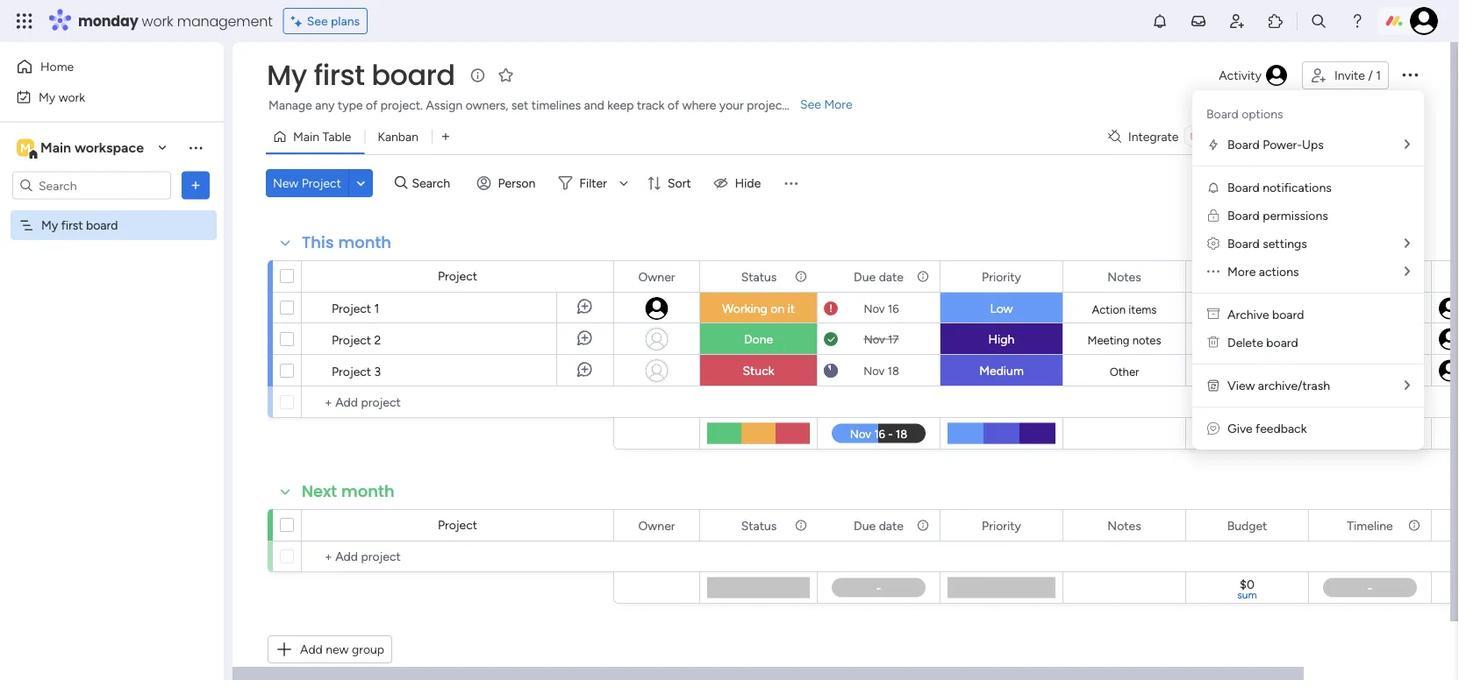 Task type: describe. For each thing, give the bounding box(es) containing it.
my inside list box
[[41, 218, 58, 233]]

dapulse archived image
[[1207, 308, 1220, 322]]

column information image for second status field from the bottom of the page
[[794, 270, 808, 284]]

$500
[[1233, 365, 1261, 379]]

1 vertical spatial 1
[[374, 301, 379, 316]]

work for my
[[58, 89, 85, 104]]

main table button
[[266, 123, 364, 151]]

1 budget field from the top
[[1223, 267, 1272, 286]]

automate
[[1311, 129, 1366, 144]]

My first board field
[[262, 56, 459, 95]]

ups
[[1302, 137, 1324, 152]]

items
[[1129, 303, 1157, 317]]

Timeline field
[[1343, 516, 1397, 536]]

due date for second due date field from the bottom
[[854, 269, 904, 284]]

1 horizontal spatial my first board
[[267, 56, 455, 95]]

1 due date field from the top
[[849, 267, 908, 286]]

invite
[[1334, 68, 1365, 83]]

1 inside button
[[1376, 68, 1381, 83]]

$1,000
[[1229, 333, 1265, 347]]

where
[[682, 98, 716, 113]]

Search field
[[408, 171, 460, 196]]

notifications
[[1263, 180, 1332, 195]]

filter button
[[551, 169, 634, 197]]

any
[[315, 98, 335, 113]]

add to favorites image
[[497, 66, 515, 84]]

other
[[1110, 365, 1139, 379]]

nov 18
[[863, 364, 899, 378]]

$0
[[1240, 577, 1255, 592]]

v2 delete line image
[[1207, 336, 1220, 351]]

collapse board header image
[[1406, 130, 1420, 144]]

my inside button
[[39, 89, 55, 104]]

see plans button
[[283, 8, 368, 34]]

main for main workspace
[[40, 140, 71, 156]]

month for next month
[[341, 481, 395, 503]]

$0 sum
[[1237, 577, 1257, 602]]

see for see more
[[800, 97, 821, 112]]

help image
[[1349, 12, 1366, 30]]

$1,600
[[1228, 423, 1266, 438]]

v2 search image
[[395, 174, 408, 193]]

+ Add project text field
[[311, 392, 605, 413]]

my work button
[[11, 83, 189, 111]]

sum for $1,600
[[1237, 435, 1257, 447]]

invite members image
[[1228, 12, 1246, 30]]

delete board
[[1227, 336, 1298, 351]]

your
[[719, 98, 744, 113]]

medium
[[979, 364, 1024, 379]]

18
[[888, 364, 899, 378]]

stuck
[[743, 364, 774, 379]]

timeline
[[1347, 519, 1393, 533]]

sum for $0
[[1237, 589, 1257, 602]]

2
[[374, 333, 381, 347]]

1 owner from the top
[[638, 269, 675, 284]]

see for see plans
[[307, 14, 328, 29]]

assign
[[426, 98, 463, 113]]

1 due from the top
[[854, 269, 876, 284]]

$1,600 sum
[[1228, 423, 1266, 447]]

workspace
[[75, 140, 144, 156]]

list arrow image for view archive/trash
[[1405, 379, 1410, 392]]

2 priority field from the top
[[978, 516, 1026, 536]]

column information image for status
[[794, 519, 808, 533]]

kanban button
[[364, 123, 432, 151]]

meeting
[[1088, 333, 1130, 347]]

workspace selection element
[[17, 137, 147, 160]]

timelines
[[532, 98, 581, 113]]

monday work management
[[78, 11, 273, 31]]

v2 permission outline image
[[1208, 208, 1219, 223]]

autopilot image
[[1289, 125, 1304, 147]]

board for board options
[[1206, 107, 1239, 122]]

working
[[722, 301, 767, 316]]

list arrow image for board settings
[[1405, 237, 1410, 250]]

add
[[300, 643, 323, 658]]

month for this month
[[338, 232, 391, 254]]

board power-ups
[[1227, 137, 1324, 152]]

/
[[1368, 68, 1373, 83]]

new
[[273, 176, 299, 191]]

project 2
[[332, 333, 381, 347]]

project inside button
[[302, 176, 341, 191]]

group
[[352, 643, 384, 658]]

table
[[322, 129, 351, 144]]

my first board inside list box
[[41, 218, 118, 233]]

2 due date field from the top
[[849, 516, 908, 536]]

board up delete board
[[1272, 308, 1304, 322]]

keep
[[607, 98, 634, 113]]

options
[[1242, 107, 1283, 122]]

select product image
[[16, 12, 33, 30]]

more actions
[[1227, 265, 1299, 279]]

stands.
[[790, 98, 829, 113]]

board for board notifications
[[1227, 180, 1260, 195]]

1 notes field from the top
[[1103, 267, 1146, 286]]

feedback
[[1256, 422, 1307, 437]]

2 budget field from the top
[[1223, 516, 1272, 536]]

menu image
[[782, 175, 800, 192]]

list arrow image for board power-ups
[[1405, 138, 1410, 151]]

board options
[[1206, 107, 1283, 122]]

give
[[1227, 422, 1253, 437]]

new project
[[273, 176, 341, 191]]

2 due from the top
[[854, 519, 876, 533]]

sort button
[[640, 169, 702, 197]]

due date for second due date field from the top of the page
[[854, 519, 904, 533]]

sort
[[668, 176, 691, 191]]

board notifications
[[1227, 180, 1332, 195]]

more inside menu
[[1227, 265, 1256, 279]]

options image
[[187, 177, 204, 194]]

workspace image
[[17, 138, 34, 157]]

this
[[302, 232, 334, 254]]

project.
[[380, 98, 423, 113]]

2 of from the left
[[668, 98, 679, 113]]

next month
[[302, 481, 395, 503]]

dapulse integrations image
[[1108, 130, 1121, 143]]

m
[[20, 140, 31, 155]]

status for first status field from the bottom
[[741, 519, 777, 533]]

invite / 1 button
[[1302, 61, 1389, 89]]

dapulse admin menu image
[[1207, 236, 1220, 251]]

Search in workspace field
[[37, 175, 147, 196]]

this month
[[302, 232, 391, 254]]

main for main table
[[293, 129, 319, 144]]

2 notes from the top
[[1108, 519, 1141, 533]]

1 nov from the top
[[864, 302, 885, 316]]

my first board list box
[[0, 207, 224, 477]]

meeting notes
[[1088, 333, 1161, 347]]

17
[[888, 333, 899, 347]]

board inside list box
[[86, 218, 118, 233]]



Task type: vqa. For each thing, say whether or not it's contained in the screenshot.
1st list arrow icon from the bottom of the page
yes



Task type: locate. For each thing, give the bounding box(es) containing it.
more right project
[[824, 97, 853, 112]]

action items
[[1092, 303, 1157, 317]]

1 vertical spatial first
[[61, 218, 83, 233]]

person button
[[470, 169, 546, 197]]

0 vertical spatial due
[[854, 269, 876, 284]]

options image
[[1399, 64, 1421, 85]]

new project button
[[266, 169, 348, 197]]

1 date from the top
[[879, 269, 904, 284]]

due
[[854, 269, 876, 284], [854, 519, 876, 533]]

0 vertical spatial owner
[[638, 269, 675, 284]]

1 horizontal spatial main
[[293, 129, 319, 144]]

board for board power-ups
[[1227, 137, 1260, 152]]

view
[[1227, 379, 1255, 394]]

0 vertical spatial priority field
[[978, 267, 1026, 286]]

board right board power-ups image
[[1227, 137, 1260, 152]]

16
[[888, 302, 899, 316]]

Next month field
[[297, 481, 399, 504]]

activity
[[1219, 68, 1262, 83]]

archive board
[[1227, 308, 1304, 322]]

workspace options image
[[187, 139, 204, 156]]

0 vertical spatial date
[[879, 269, 904, 284]]

of right type
[[366, 98, 377, 113]]

action
[[1092, 303, 1126, 317]]

my first board down search in workspace "field"
[[41, 218, 118, 233]]

1 vertical spatial sum
[[1237, 589, 1257, 602]]

0 vertical spatial budget
[[1227, 269, 1267, 284]]

1 vertical spatial date
[[879, 519, 904, 533]]

sum inside $1,600 sum
[[1237, 435, 1257, 447]]

kanban
[[378, 129, 418, 144]]

1 vertical spatial due date
[[854, 519, 904, 533]]

main
[[293, 129, 319, 144], [40, 140, 71, 156]]

2 status from the top
[[741, 519, 777, 533]]

it
[[787, 301, 795, 316]]

1 vertical spatial more
[[1227, 265, 1256, 279]]

1 vertical spatial status
[[741, 519, 777, 533]]

1 vertical spatial notes field
[[1103, 516, 1146, 536]]

board down 'archive board'
[[1266, 336, 1298, 351]]

high
[[988, 332, 1015, 347]]

new
[[326, 643, 349, 658]]

inbox image
[[1190, 12, 1207, 30]]

1 vertical spatial list arrow image
[[1405, 379, 1410, 392]]

1
[[1376, 68, 1381, 83], [374, 301, 379, 316]]

0 horizontal spatial 1
[[374, 301, 379, 316]]

main workspace
[[40, 140, 144, 156]]

None field
[[1450, 267, 1459, 286], [1450, 516, 1459, 536], [1450, 267, 1459, 286], [1450, 516, 1459, 536]]

monday
[[78, 11, 138, 31]]

month right this
[[338, 232, 391, 254]]

0 horizontal spatial of
[[366, 98, 377, 113]]

apps image
[[1267, 12, 1285, 30]]

hide button
[[707, 169, 771, 197]]

month right next
[[341, 481, 395, 503]]

nov for project 3
[[863, 364, 885, 378]]

2 due date from the top
[[854, 519, 904, 533]]

notes
[[1132, 333, 1161, 347]]

main left table
[[293, 129, 319, 144]]

1 vertical spatial priority
[[982, 519, 1021, 533]]

my up manage
[[267, 56, 307, 95]]

see inside button
[[307, 14, 328, 29]]

2 priority from the top
[[982, 519, 1021, 533]]

2 vertical spatial nov
[[863, 364, 885, 378]]

0 vertical spatial due date
[[854, 269, 904, 284]]

month inside next month field
[[341, 481, 395, 503]]

owners,
[[466, 98, 508, 113]]

more dots image
[[1207, 265, 1220, 279]]

add view image
[[442, 131, 449, 143]]

1 list arrow image from the top
[[1405, 237, 1410, 250]]

angle down image
[[357, 177, 365, 190]]

1 due date from the top
[[854, 269, 904, 284]]

0 vertical spatial 1
[[1376, 68, 1381, 83]]

1 owner field from the top
[[634, 267, 680, 286]]

Priority field
[[978, 267, 1026, 286], [978, 516, 1026, 536]]

1 priority from the top
[[982, 269, 1021, 284]]

1 notes from the top
[[1108, 269, 1141, 284]]

column information image for second due date field from the bottom
[[916, 270, 930, 284]]

of
[[366, 98, 377, 113], [668, 98, 679, 113]]

my first board
[[267, 56, 455, 95], [41, 218, 118, 233]]

list arrow image for more actions
[[1405, 265, 1410, 278]]

1 vertical spatial see
[[800, 97, 821, 112]]

Notes field
[[1103, 267, 1146, 286], [1103, 516, 1146, 536]]

nov left "18"
[[863, 364, 885, 378]]

see
[[307, 14, 328, 29], [800, 97, 821, 112]]

project
[[747, 98, 787, 113]]

Due date field
[[849, 267, 908, 286], [849, 516, 908, 536]]

set
[[511, 98, 528, 113]]

my
[[267, 56, 307, 95], [39, 89, 55, 104], [41, 218, 58, 233]]

home
[[40, 59, 74, 74]]

archive/trash
[[1258, 379, 1330, 394]]

permissions
[[1263, 208, 1328, 223]]

2 owner field from the top
[[634, 516, 680, 536]]

board
[[371, 56, 455, 95], [86, 218, 118, 233], [1272, 308, 1304, 322], [1266, 336, 1298, 351]]

1 vertical spatial owner
[[638, 519, 675, 533]]

1 column information image from the left
[[794, 519, 808, 533]]

column information image
[[794, 519, 808, 533], [1407, 519, 1421, 533]]

0 vertical spatial more
[[824, 97, 853, 112]]

1 vertical spatial work
[[58, 89, 85, 104]]

v2 user feedback image
[[1207, 422, 1220, 437]]

0 horizontal spatial column information image
[[794, 519, 808, 533]]

settings
[[1263, 236, 1307, 251]]

view archive/trash
[[1227, 379, 1330, 394]]

Budget field
[[1223, 267, 1272, 286], [1223, 516, 1272, 536]]

0 horizontal spatial my first board
[[41, 218, 118, 233]]

column information image for second due date field from the top of the page
[[916, 519, 930, 533]]

2 sum from the top
[[1237, 589, 1257, 602]]

invite / 1
[[1334, 68, 1381, 83]]

0 horizontal spatial main
[[40, 140, 71, 156]]

filter
[[579, 176, 607, 191]]

column information image
[[794, 270, 808, 284], [916, 270, 930, 284], [1407, 270, 1421, 284], [916, 519, 930, 533]]

0 vertical spatial due date field
[[849, 267, 908, 286]]

0 horizontal spatial more
[[824, 97, 853, 112]]

0 horizontal spatial see
[[307, 14, 328, 29]]

project
[[302, 176, 341, 191], [438, 269, 477, 284], [332, 301, 371, 316], [332, 333, 371, 347], [332, 364, 371, 379], [438, 518, 477, 533]]

0 vertical spatial status
[[741, 269, 777, 284]]

budget up the '$0'
[[1227, 519, 1267, 533]]

board for board settings
[[1227, 236, 1260, 251]]

add new group button
[[268, 636, 392, 664]]

main inside workspace selection element
[[40, 140, 71, 156]]

budget field up the '$0'
[[1223, 516, 1272, 536]]

search everything image
[[1310, 12, 1328, 30]]

1 horizontal spatial more
[[1227, 265, 1256, 279]]

0 vertical spatial month
[[338, 232, 391, 254]]

0 vertical spatial list arrow image
[[1405, 138, 1410, 151]]

0 vertical spatial owner field
[[634, 267, 680, 286]]

and
[[584, 98, 604, 113]]

0 vertical spatial see
[[307, 14, 328, 29]]

This month field
[[297, 232, 396, 254]]

next
[[302, 481, 337, 503]]

1 horizontal spatial column information image
[[1407, 519, 1421, 533]]

type
[[338, 98, 363, 113]]

notifications image
[[1151, 12, 1169, 30]]

0 vertical spatial first
[[314, 56, 365, 95]]

1 horizontal spatial see
[[800, 97, 821, 112]]

2 notes field from the top
[[1103, 516, 1146, 536]]

budget field up $100 on the top right
[[1223, 267, 1272, 286]]

board down search in workspace "field"
[[86, 218, 118, 233]]

board right dapulse admin menu image
[[1227, 236, 1260, 251]]

1 priority field from the top
[[978, 267, 1026, 286]]

0 horizontal spatial work
[[58, 89, 85, 104]]

track
[[637, 98, 665, 113]]

john smith image
[[1410, 7, 1438, 35]]

date
[[879, 269, 904, 284], [879, 519, 904, 533]]

main inside button
[[293, 129, 319, 144]]

menu
[[1192, 90, 1424, 450]]

option
[[0, 210, 224, 213]]

2 date from the top
[[879, 519, 904, 533]]

board right v2 permission outline image
[[1227, 208, 1260, 223]]

board
[[1206, 107, 1239, 122], [1227, 137, 1260, 152], [1227, 180, 1260, 195], [1227, 208, 1260, 223], [1227, 236, 1260, 251]]

1 vertical spatial priority field
[[978, 516, 1026, 536]]

board up board power-ups image
[[1206, 107, 1239, 122]]

budget up $100 on the top right
[[1227, 269, 1267, 284]]

nov 16
[[864, 302, 899, 316]]

1 vertical spatial month
[[341, 481, 395, 503]]

project 1
[[332, 301, 379, 316]]

$100
[[1234, 302, 1260, 316]]

budget
[[1227, 269, 1267, 284], [1227, 519, 1267, 533]]

my first board up type
[[267, 56, 455, 95]]

2 owner from the top
[[638, 519, 675, 533]]

hide
[[735, 176, 761, 191]]

0 vertical spatial notes
[[1108, 269, 1141, 284]]

board right board notifications icon
[[1227, 180, 1260, 195]]

1 budget from the top
[[1227, 269, 1267, 284]]

0 horizontal spatial first
[[61, 218, 83, 233]]

1 right /
[[1376, 68, 1381, 83]]

sum
[[1237, 435, 1257, 447], [1237, 589, 1257, 602]]

1 status field from the top
[[737, 267, 781, 286]]

2 status field from the top
[[737, 516, 781, 536]]

1 vertical spatial status field
[[737, 516, 781, 536]]

first inside list box
[[61, 218, 83, 233]]

delete
[[1227, 336, 1263, 351]]

1 horizontal spatial 1
[[1376, 68, 1381, 83]]

person
[[498, 176, 536, 191]]

Owner field
[[634, 267, 680, 286], [634, 516, 680, 536]]

0 vertical spatial list arrow image
[[1405, 237, 1410, 250]]

0 vertical spatial sum
[[1237, 435, 1257, 447]]

0 vertical spatial my first board
[[267, 56, 455, 95]]

show board description image
[[467, 67, 488, 84]]

0 vertical spatial priority
[[982, 269, 1021, 284]]

2 column information image from the left
[[1407, 519, 1421, 533]]

plans
[[331, 14, 360, 29]]

first up type
[[314, 56, 365, 95]]

1 of from the left
[[366, 98, 377, 113]]

1 list arrow image from the top
[[1405, 138, 1410, 151]]

arrow down image
[[613, 173, 634, 194]]

actions
[[1259, 265, 1299, 279]]

1 status from the top
[[741, 269, 777, 284]]

manage any type of project. assign owners, set timelines and keep track of where your project stands.
[[268, 98, 829, 113]]

0 vertical spatial nov
[[864, 302, 885, 316]]

1 vertical spatial owner field
[[634, 516, 680, 536]]

nov left 17 at the right
[[864, 333, 885, 347]]

management
[[177, 11, 273, 31]]

archive
[[1227, 308, 1269, 322]]

manage
[[268, 98, 312, 113]]

1 vertical spatial budget
[[1227, 519, 1267, 533]]

2 nov from the top
[[864, 333, 885, 347]]

board power-ups image
[[1206, 138, 1220, 152]]

board permissions
[[1227, 208, 1328, 223]]

board notifications image
[[1206, 181, 1220, 195]]

list arrow image
[[1405, 237, 1410, 250], [1405, 265, 1410, 278]]

integrate
[[1128, 129, 1179, 144]]

1 horizontal spatial of
[[668, 98, 679, 113]]

work for monday
[[142, 11, 173, 31]]

see right project
[[800, 97, 821, 112]]

0 vertical spatial notes field
[[1103, 267, 1146, 286]]

on
[[770, 301, 784, 316]]

1 vertical spatial nov
[[864, 333, 885, 347]]

power-
[[1263, 137, 1302, 152]]

1 horizontal spatial work
[[142, 11, 173, 31]]

notes
[[1108, 269, 1141, 284], [1108, 519, 1141, 533]]

1 vertical spatial budget field
[[1223, 516, 1272, 536]]

2 budget from the top
[[1227, 519, 1267, 533]]

1 up 2
[[374, 301, 379, 316]]

board up project.
[[371, 56, 455, 95]]

more right more dots icon
[[1227, 265, 1256, 279]]

1 vertical spatial notes
[[1108, 519, 1141, 533]]

+ Add project text field
[[311, 547, 605, 568]]

date for second due date field from the top of the page
[[879, 519, 904, 533]]

low
[[990, 301, 1013, 316]]

3 nov from the top
[[863, 364, 885, 378]]

month inside this month field
[[338, 232, 391, 254]]

1 horizontal spatial first
[[314, 56, 365, 95]]

board for board permissions
[[1227, 208, 1260, 223]]

1 sum from the top
[[1237, 435, 1257, 447]]

work right monday
[[142, 11, 173, 31]]

see left plans at the left
[[307, 14, 328, 29]]

0 vertical spatial work
[[142, 11, 173, 31]]

home button
[[11, 53, 189, 81]]

nov left the 16
[[864, 302, 885, 316]]

work inside button
[[58, 89, 85, 104]]

date for second due date field from the bottom
[[879, 269, 904, 284]]

nov
[[864, 302, 885, 316], [864, 333, 885, 347], [863, 364, 885, 378]]

my down the home
[[39, 89, 55, 104]]

list arrow image
[[1405, 138, 1410, 151], [1405, 379, 1410, 392]]

column information image for timeline
[[1407, 519, 1421, 533]]

first down search in workspace "field"
[[61, 218, 83, 233]]

1 vertical spatial list arrow image
[[1405, 265, 1410, 278]]

working on it
[[722, 301, 795, 316]]

my work
[[39, 89, 85, 104]]

0 vertical spatial status field
[[737, 267, 781, 286]]

main right workspace image
[[40, 140, 71, 156]]

of right the track at top
[[668, 98, 679, 113]]

v2 overdue deadline image
[[824, 301, 838, 317]]

view archive/trash image
[[1206, 379, 1220, 393]]

status for second status field from the bottom of the page
[[741, 269, 777, 284]]

1 vertical spatial due
[[854, 519, 876, 533]]

nov for project 2
[[864, 333, 885, 347]]

my down search in workspace "field"
[[41, 218, 58, 233]]

done
[[744, 332, 773, 347]]

2 list arrow image from the top
[[1405, 265, 1410, 278]]

v2 done deadline image
[[824, 331, 838, 348]]

2 list arrow image from the top
[[1405, 379, 1410, 392]]

1 vertical spatial due date field
[[849, 516, 908, 536]]

see plans
[[307, 14, 360, 29]]

Status field
[[737, 267, 781, 286], [737, 516, 781, 536]]

1 vertical spatial my first board
[[41, 218, 118, 233]]

0 vertical spatial budget field
[[1223, 267, 1272, 286]]

work down the home
[[58, 89, 85, 104]]

menu containing board options
[[1192, 90, 1424, 450]]

first
[[314, 56, 365, 95], [61, 218, 83, 233]]



